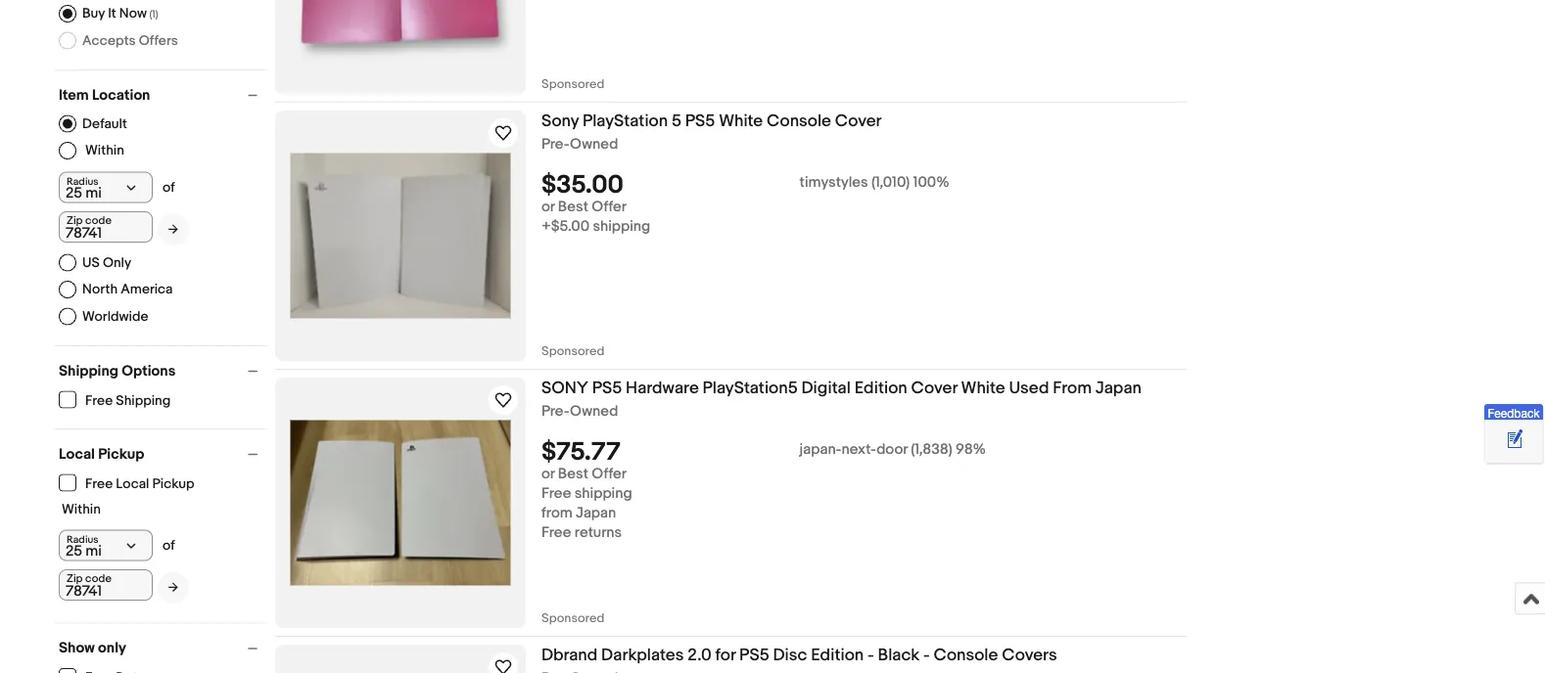 Task type: describe. For each thing, give the bounding box(es) containing it.
dbrand darkplates 2.0 for ps5 disc edition - black - console covers heading
[[542, 645, 1057, 666]]

location
[[92, 86, 150, 104]]

item location button
[[59, 86, 266, 104]]

japan-next-door (1,838) 98% or best offer free shipping from japan free returns
[[542, 441, 986, 542]]

show
[[59, 640, 95, 658]]

timystyles (1,010) 100% or best offer +$5.00 shipping
[[542, 174, 950, 236]]

0 vertical spatial within
[[85, 142, 124, 159]]

darkplates
[[601, 645, 684, 666]]

japan inside sony ps5 hardware playstation5 digital edition cover white used from japan pre-owned
[[1096, 378, 1142, 399]]

worldwide
[[82, 308, 148, 325]]

1 vertical spatial within
[[62, 501, 101, 518]]

cover for $35.00
[[835, 111, 882, 131]]

dbrand darkplates 2.0 for ps5 disc edition - black - console covers
[[542, 645, 1057, 666]]

1 - from the left
[[868, 645, 874, 666]]

watch sony ps5 hardware playstation5 digital edition cover white used from japan image
[[492, 389, 515, 412]]

sony ps5 hardware playstation5 digital edition cover white used from japan pre-owned
[[542, 378, 1142, 421]]

free down local pickup
[[85, 476, 113, 493]]

item
[[59, 86, 89, 104]]

playstation
[[583, 111, 668, 131]]

feedback
[[1488, 406, 1540, 420]]

offer inside japan-next-door (1,838) 98% or best offer free shipping from japan free returns
[[592, 466, 627, 483]]

returns
[[575, 525, 622, 542]]

shipping inside timystyles (1,010) 100% or best offer +$5.00 shipping
[[593, 218, 650, 236]]

used
[[1009, 378, 1049, 399]]

dbrand darkplates 2.0 for ps5 disc edition - black - console covers link
[[542, 645, 1187, 670]]

free shipping
[[85, 393, 171, 409]]

door
[[877, 441, 908, 459]]

playstation 5 ps5 console faceplate cover (cosmic red) - used image
[[290, 0, 511, 79]]

cover for $75.77
[[911, 378, 957, 399]]

for
[[715, 645, 736, 666]]

white inside sony playstation 5 ps5 white console cover pre-owned
[[719, 111, 763, 131]]

watch dbrand darkplates 2.0 for ps5 disc edition - black - console covers image
[[492, 656, 515, 674]]

of for pickup
[[163, 538, 175, 554]]

free local pickup link
[[59, 474, 195, 493]]

white inside sony ps5 hardware playstation5 digital edition cover white used from japan pre-owned
[[961, 378, 1005, 399]]

disc
[[773, 645, 807, 666]]

next-
[[842, 441, 877, 459]]

1 vertical spatial shipping
[[116, 393, 171, 409]]

2 - from the left
[[923, 645, 930, 666]]

owned inside sony playstation 5 ps5 white console cover pre-owned
[[570, 136, 618, 153]]

from
[[1053, 378, 1092, 399]]

dbrand
[[542, 645, 598, 666]]

sony ps5 hardware playstation5 digital edition cover white used from japan heading
[[542, 378, 1142, 399]]

only
[[98, 640, 126, 658]]

free down from
[[542, 525, 571, 542]]

sony ps5 hardware playstation5 digital edition cover white used from japan link
[[542, 378, 1187, 403]]

worldwide link
[[59, 308, 148, 326]]

apply within filter image
[[168, 581, 178, 594]]

local pickup
[[59, 446, 144, 463]]

100%
[[913, 174, 950, 192]]

shipping inside japan-next-door (1,838) 98% or best offer free shipping from japan free returns
[[575, 485, 632, 503]]

or inside timystyles (1,010) 100% or best offer +$5.00 shipping
[[542, 198, 555, 216]]

timystyles
[[800, 174, 868, 192]]

$75.77
[[542, 438, 621, 468]]

pre- inside sony ps5 hardware playstation5 digital edition cover white used from japan pre-owned
[[542, 403, 570, 421]]

digital
[[802, 378, 851, 399]]

98%
[[956, 441, 986, 459]]

shipping options
[[59, 362, 176, 380]]

accepts
[[82, 32, 136, 49]]

now
[[119, 5, 147, 22]]

sony playstation 5 ps5 white console cover pre-owned
[[542, 111, 882, 153]]

best inside timystyles (1,010) 100% or best offer +$5.00 shipping
[[558, 198, 588, 216]]

console inside sony playstation 5 ps5 white console cover pre-owned
[[767, 111, 831, 131]]



Task type: vqa. For each thing, say whether or not it's contained in the screenshot.
JAPAN-NEXT-DOOR (1,838) 98% OR BEST OFFER FREE SHIPPING FROM JAPAN FREE RETURNS
yes



Task type: locate. For each thing, give the bounding box(es) containing it.
default link
[[59, 115, 127, 133]]

0 horizontal spatial console
[[767, 111, 831, 131]]

best up +$5.00
[[558, 198, 588, 216]]

japan right from
[[1096, 378, 1142, 399]]

free
[[85, 393, 113, 409], [85, 476, 113, 493], [542, 485, 571, 503], [542, 525, 571, 542]]

2 vertical spatial ps5
[[739, 645, 769, 666]]

japan up returns
[[576, 505, 616, 523]]

1 owned from the top
[[570, 136, 618, 153]]

1 offer from the top
[[592, 198, 627, 216]]

cover inside sony playstation 5 ps5 white console cover pre-owned
[[835, 111, 882, 131]]

owned
[[570, 136, 618, 153], [570, 403, 618, 421]]

ps5 right the "5"
[[685, 111, 715, 131]]

1 horizontal spatial console
[[934, 645, 998, 666]]

cover
[[835, 111, 882, 131], [911, 378, 957, 399]]

console inside dbrand darkplates 2.0 for ps5 disc edition - black - console covers link
[[934, 645, 998, 666]]

0 horizontal spatial white
[[719, 111, 763, 131]]

5
[[672, 111, 681, 131]]

1 pre- from the top
[[542, 136, 570, 153]]

pre- inside sony playstation 5 ps5 white console cover pre-owned
[[542, 136, 570, 153]]

free up from
[[542, 485, 571, 503]]

0 vertical spatial pre-
[[542, 136, 570, 153]]

2 best from the top
[[558, 466, 588, 483]]

accepts offers
[[82, 32, 178, 49]]

or up +$5.00
[[542, 198, 555, 216]]

within
[[85, 142, 124, 159], [62, 501, 101, 518]]

1 horizontal spatial -
[[923, 645, 930, 666]]

0 vertical spatial ps5
[[685, 111, 715, 131]]

ps5 inside sony ps5 hardware playstation5 digital edition cover white used from japan pre-owned
[[592, 378, 622, 399]]

console left covers
[[934, 645, 998, 666]]

0 vertical spatial console
[[767, 111, 831, 131]]

options
[[122, 362, 176, 380]]

cover up 'timystyles'
[[835, 111, 882, 131]]

(1,838)
[[911, 441, 952, 459]]

1 horizontal spatial pickup
[[152, 476, 194, 493]]

1 vertical spatial japan
[[576, 505, 616, 523]]

0 horizontal spatial -
[[868, 645, 874, 666]]

0 horizontal spatial local
[[59, 446, 95, 463]]

None text field
[[59, 212, 153, 243]]

japan inside japan-next-door (1,838) 98% or best offer free shipping from japan free returns
[[576, 505, 616, 523]]

sony playstation 5 ps5 white console cover link
[[542, 111, 1187, 136]]

0 vertical spatial pickup
[[98, 446, 144, 463]]

- right black
[[923, 645, 930, 666]]

free local pickup
[[85, 476, 194, 493]]

1 vertical spatial console
[[934, 645, 998, 666]]

1 vertical spatial pickup
[[152, 476, 194, 493]]

edition right digital
[[855, 378, 908, 399]]

2.0
[[688, 645, 712, 666]]

1 vertical spatial pre-
[[542, 403, 570, 421]]

sony playstation 5 ps5 white console cover image
[[290, 153, 511, 319]]

offer
[[592, 198, 627, 216], [592, 466, 627, 483]]

offer inside timystyles (1,010) 100% or best offer +$5.00 shipping
[[592, 198, 627, 216]]

from
[[542, 505, 573, 523]]

within down default
[[85, 142, 124, 159]]

0 vertical spatial cover
[[835, 111, 882, 131]]

2 pre- from the top
[[542, 403, 570, 421]]

1 best from the top
[[558, 198, 588, 216]]

0 horizontal spatial cover
[[835, 111, 882, 131]]

north america link
[[59, 281, 173, 299]]

1 vertical spatial ps5
[[592, 378, 622, 399]]

1 vertical spatial of
[[163, 538, 175, 554]]

1 or from the top
[[542, 198, 555, 216]]

+$5.00
[[542, 218, 590, 236]]

1 vertical spatial or
[[542, 466, 555, 483]]

- left black
[[868, 645, 874, 666]]

item location
[[59, 86, 150, 104]]

free shipping link
[[59, 391, 172, 409]]

free down shipping options
[[85, 393, 113, 409]]

us only
[[82, 254, 131, 271]]

 (1) Items text field
[[147, 8, 158, 21]]

shipping up free shipping link
[[59, 362, 118, 380]]

shipping up returns
[[575, 485, 632, 503]]

ps5 right for at the left of page
[[739, 645, 769, 666]]

1 vertical spatial local
[[116, 476, 149, 493]]

0 horizontal spatial japan
[[576, 505, 616, 523]]

1 horizontal spatial local
[[116, 476, 149, 493]]

ps5 right sony
[[592, 378, 622, 399]]

black
[[878, 645, 920, 666]]

ps5 inside sony playstation 5 ps5 white console cover pre-owned
[[685, 111, 715, 131]]

0 vertical spatial owned
[[570, 136, 618, 153]]

it
[[108, 5, 116, 22]]

0 vertical spatial local
[[59, 446, 95, 463]]

offers
[[139, 32, 178, 49]]

pickup up 'free local pickup' link
[[98, 446, 144, 463]]

watch sony playstation 5 ps5 white console cover image
[[492, 121, 515, 145]]

2 of from the top
[[163, 538, 175, 554]]

2 owned from the top
[[570, 403, 618, 421]]

north
[[82, 281, 118, 298]]

1 horizontal spatial ps5
[[685, 111, 715, 131]]

sony
[[542, 111, 579, 131]]

offer down playstation
[[592, 198, 627, 216]]

of up apply within filter image
[[163, 179, 175, 196]]

edition right disc
[[811, 645, 864, 666]]

cover inside sony ps5 hardware playstation5 digital edition cover white used from japan pre-owned
[[911, 378, 957, 399]]

1 horizontal spatial cover
[[911, 378, 957, 399]]

1 vertical spatial white
[[961, 378, 1005, 399]]

of
[[163, 179, 175, 196], [163, 538, 175, 554]]

buy it now (1)
[[82, 5, 158, 22]]

edition inside sony ps5 hardware playstation5 digital edition cover white used from japan pre-owned
[[855, 378, 908, 399]]

0 vertical spatial best
[[558, 198, 588, 216]]

japan
[[1096, 378, 1142, 399], [576, 505, 616, 523]]

shipping
[[593, 218, 650, 236], [575, 485, 632, 503]]

1 vertical spatial shipping
[[575, 485, 632, 503]]

us
[[82, 254, 100, 271]]

1 vertical spatial owned
[[570, 403, 618, 421]]

console up 'timystyles'
[[767, 111, 831, 131]]

(1)
[[149, 8, 158, 21]]

pickup
[[98, 446, 144, 463], [152, 476, 194, 493]]

None text field
[[59, 570, 153, 601]]

or up from
[[542, 466, 555, 483]]

0 vertical spatial shipping
[[593, 218, 650, 236]]

local up 'free local pickup' link
[[59, 446, 95, 463]]

sony playstation 5 ps5 white console cover heading
[[542, 111, 882, 131]]

america
[[121, 281, 173, 298]]

1 vertical spatial offer
[[592, 466, 627, 483]]

within down 'free local pickup' link
[[62, 501, 101, 518]]

1 horizontal spatial japan
[[1096, 378, 1142, 399]]

offer up returns
[[592, 466, 627, 483]]

covers
[[1002, 645, 1057, 666]]

white
[[719, 111, 763, 131], [961, 378, 1005, 399]]

of up apply within filter icon
[[163, 538, 175, 554]]

(1,010)
[[872, 174, 910, 192]]

best
[[558, 198, 588, 216], [558, 466, 588, 483]]

sony
[[542, 378, 588, 399]]

of for location
[[163, 179, 175, 196]]

show only
[[59, 640, 126, 658]]

hardware
[[626, 378, 699, 399]]

2 offer from the top
[[592, 466, 627, 483]]

0 vertical spatial or
[[542, 198, 555, 216]]

north america
[[82, 281, 173, 298]]

ps5
[[685, 111, 715, 131], [592, 378, 622, 399], [739, 645, 769, 666]]

or
[[542, 198, 555, 216], [542, 466, 555, 483]]

0 vertical spatial shipping
[[59, 362, 118, 380]]

local inside 'free local pickup' link
[[116, 476, 149, 493]]

pickup inside 'free local pickup' link
[[152, 476, 194, 493]]

default
[[82, 115, 127, 132]]

shipping options button
[[59, 362, 266, 380]]

us only link
[[59, 254, 131, 272]]

only
[[103, 254, 131, 271]]

1 of from the top
[[163, 179, 175, 196]]

shipping
[[59, 362, 118, 380], [116, 393, 171, 409]]

local down local pickup dropdown button
[[116, 476, 149, 493]]

local
[[59, 446, 95, 463], [116, 476, 149, 493]]

white left used
[[961, 378, 1005, 399]]

edition
[[855, 378, 908, 399], [811, 645, 864, 666]]

-
[[868, 645, 874, 666], [923, 645, 930, 666]]

local pickup button
[[59, 446, 266, 463]]

1 vertical spatial edition
[[811, 645, 864, 666]]

1 horizontal spatial white
[[961, 378, 1005, 399]]

owned down playstation
[[570, 136, 618, 153]]

1 vertical spatial cover
[[911, 378, 957, 399]]

best inside japan-next-door (1,838) 98% or best offer free shipping from japan free returns
[[558, 466, 588, 483]]

0 vertical spatial edition
[[855, 378, 908, 399]]

sony ps5 hardware playstation5 digital edition cover white used from japan image
[[290, 421, 511, 586]]

0 vertical spatial white
[[719, 111, 763, 131]]

0 vertical spatial japan
[[1096, 378, 1142, 399]]

0 vertical spatial offer
[[592, 198, 627, 216]]

0 horizontal spatial pickup
[[98, 446, 144, 463]]

$35.00
[[542, 171, 624, 201]]

or inside japan-next-door (1,838) 98% or best offer free shipping from japan free returns
[[542, 466, 555, 483]]

owned down sony
[[570, 403, 618, 421]]

shipping down options at bottom
[[116, 393, 171, 409]]

cover up (1,838)
[[911, 378, 957, 399]]

0 horizontal spatial ps5
[[592, 378, 622, 399]]

white right the "5"
[[719, 111, 763, 131]]

shipping right +$5.00
[[593, 218, 650, 236]]

1 vertical spatial best
[[558, 466, 588, 483]]

0 vertical spatial of
[[163, 179, 175, 196]]

japan-
[[800, 441, 842, 459]]

2 or from the top
[[542, 466, 555, 483]]

playstation5
[[703, 378, 798, 399]]

apply within filter image
[[168, 223, 178, 236]]

buy
[[82, 5, 105, 22]]

show only button
[[59, 640, 266, 658]]

pre-
[[542, 136, 570, 153], [542, 403, 570, 421]]

console
[[767, 111, 831, 131], [934, 645, 998, 666]]

2 horizontal spatial ps5
[[739, 645, 769, 666]]

best up from
[[558, 466, 588, 483]]

pickup down local pickup dropdown button
[[152, 476, 194, 493]]

owned inside sony ps5 hardware playstation5 digital edition cover white used from japan pre-owned
[[570, 403, 618, 421]]



